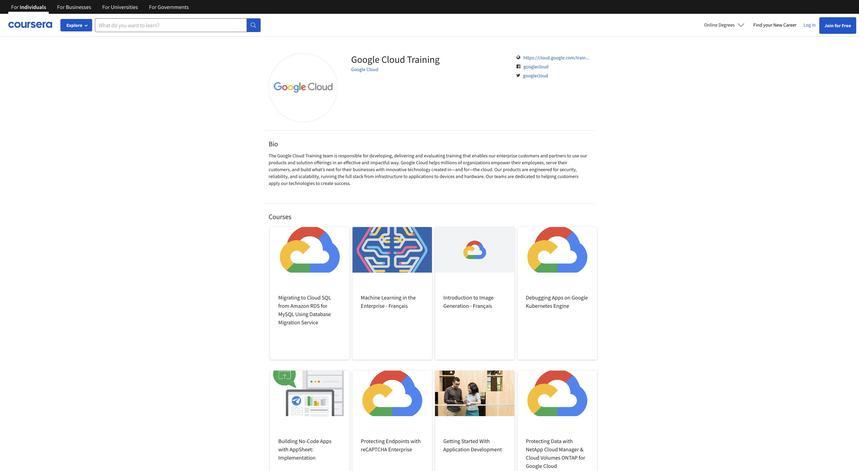Task type: vqa. For each thing, say whether or not it's contained in the screenshot.
1st For from right
yes



Task type: describe. For each thing, give the bounding box(es) containing it.
code
[[307, 438, 319, 445]]

protecting for recaptcha
[[361, 438, 385, 445]]

implementation
[[279, 455, 316, 462]]

engineered
[[530, 167, 553, 173]]

and left solution
[[288, 160, 296, 166]]

to left create
[[316, 180, 320, 187]]

enterprise for endpoints
[[389, 446, 412, 453]]

2 horizontal spatial our
[[581, 153, 588, 159]]

training
[[446, 153, 462, 159]]

team
[[323, 153, 333, 159]]

impactful
[[371, 160, 390, 166]]

volumes
[[541, 455, 561, 462]]

google cloud training google cloud
[[351, 53, 440, 73]]

in
[[813, 22, 816, 28]]

to left use
[[568, 153, 572, 159]]

teams
[[495, 173, 507, 180]]

security,
[[560, 167, 577, 173]]

with inside the google cloud training team is responsible for developing, delivering and evaluating training that enables our enterprise customers and partners to use our products and solution offerings in an effective and impactful way. google cloud helps millions of organizations empower their employees, serve their customers, and build what's next for their businesses with innovative technology created in—and for—the cloud. our products are engineered for security, reliability, and scalability, running the full stack from infrastructure to applications to devices and hardware. our teams are dedicated to helping customers apply our technologies to create success.
[[376, 167, 385, 173]]

millions
[[441, 160, 457, 166]]

français inside machine learning in the enterprise - français
[[389, 303, 408, 310]]

helps
[[429, 160, 440, 166]]

next
[[326, 167, 335, 173]]

introduction
[[444, 294, 473, 301]]

sql
[[322, 294, 331, 301]]

mysql
[[279, 311, 294, 318]]

to down engineered
[[537, 173, 541, 180]]

français inside introduction to image generation - français
[[473, 303, 492, 310]]

hardware.
[[465, 173, 485, 180]]

and down "in—and"
[[456, 173, 464, 180]]

introduction to image generation - français
[[444, 294, 494, 310]]

getting started with application development link
[[435, 371, 515, 472]]

building no-code apps with appsheet: implementation link
[[270, 371, 350, 472]]

for down serve
[[554, 167, 559, 173]]

manager
[[559, 446, 579, 453]]

join
[[825, 22, 834, 29]]

devices
[[440, 173, 455, 180]]

explore button
[[60, 19, 92, 31]]

1 vertical spatial googlecloud link
[[524, 73, 549, 79]]

machine
[[361, 294, 381, 301]]

your
[[764, 22, 773, 28]]

bio
[[269, 140, 278, 148]]

reliability,
[[269, 173, 289, 180]]

enables
[[472, 153, 488, 159]]

with inside protecting endpoints with recaptcha enterprise
[[411, 438, 421, 445]]

effective
[[344, 160, 361, 166]]

2 horizontal spatial their
[[558, 160, 568, 166]]

an
[[338, 160, 343, 166]]

log in
[[804, 22, 816, 28]]

training inside the google cloud training team is responsible for developing, delivering and evaluating training that enables our enterprise customers and partners to use our products and solution offerings in an effective and impactful way. google cloud helps millions of organizations empower their employees, serve their customers, and build what's next for their businesses with innovative technology created in—and for—the cloud. our products are engineered for security, reliability, and scalability, running the full stack from infrastructure to applications to devices and hardware. our teams are dedicated to helping customers apply our technologies to create success.
[[306, 153, 322, 159]]

find your new career
[[754, 22, 797, 28]]

on
[[565, 294, 571, 301]]

in inside the google cloud training team is responsible for developing, delivering and evaluating training that enables our enterprise customers and partners to use our products and solution offerings in an effective and impactful way. google cloud helps millions of organizations empower their employees, serve their customers, and build what's next for their businesses with innovative technology created in—and for—the cloud. our products are engineered for security, reliability, and scalability, running the full stack from infrastructure to applications to devices and hardware. our teams are dedicated to helping customers apply our technologies to create success.
[[333, 160, 337, 166]]

online
[[705, 22, 718, 28]]

governments
[[158, 3, 189, 10]]

with inside protecting data with netapp cloud manager & cloud volumes ontap for google cloud
[[563, 438, 573, 445]]

to down created
[[435, 173, 439, 180]]

apps inside building no-code apps with appsheet: implementation
[[320, 438, 332, 445]]

create
[[321, 180, 334, 187]]

endpoints
[[386, 438, 410, 445]]

explore
[[67, 22, 82, 28]]

for inside protecting data with netapp cloud manager & cloud volumes ontap for google cloud
[[579, 455, 586, 462]]

is
[[334, 153, 338, 159]]

data
[[551, 438, 562, 445]]

development
[[471, 446, 502, 453]]

scalability,
[[299, 173, 320, 180]]

learning
[[382, 294, 402, 301]]

rds
[[310, 303, 320, 310]]

0 vertical spatial googlecloud
[[524, 64, 549, 70]]

businesses
[[66, 3, 91, 10]]

engine
[[554, 303, 570, 310]]

0 horizontal spatial are
[[508, 173, 514, 180]]

coursera image
[[8, 19, 52, 30]]

1 horizontal spatial are
[[522, 167, 529, 173]]

to down innovative
[[404, 173, 408, 180]]

serve
[[546, 160, 557, 166]]

0 vertical spatial customers
[[519, 153, 540, 159]]

technology
[[408, 167, 431, 173]]

migrating to cloud sql from amazon rds for mysql using database migration service link
[[270, 227, 350, 360]]

started
[[462, 438, 479, 445]]

no-
[[299, 438, 307, 445]]

full
[[346, 173, 352, 180]]

join for free link
[[820, 17, 857, 34]]

https://cloud.google.com/training/ link
[[524, 55, 594, 61]]

degrees
[[719, 22, 735, 28]]

building
[[279, 438, 298, 445]]

What do you want to learn? text field
[[95, 18, 247, 32]]

running
[[321, 173, 337, 180]]

appsheet:
[[290, 446, 314, 453]]

log
[[804, 22, 812, 28]]

empower
[[492, 160, 511, 166]]

find
[[754, 22, 763, 28]]

the inside the google cloud training team is responsible for developing, delivering and evaluating training that enables our enterprise customers and partners to use our products and solution offerings in an effective and impactful way. google cloud helps millions of organizations empower their employees, serve their customers, and build what's next for their businesses with innovative technology created in—and for—the cloud. our products are engineered for security, reliability, and scalability, running the full stack from infrastructure to applications to devices and hardware. our teams are dedicated to helping customers apply our technologies to create success.
[[338, 173, 345, 180]]

responsible
[[339, 153, 362, 159]]

with inside building no-code apps with appsheet: implementation
[[279, 446, 289, 453]]

- inside introduction to image generation - français
[[470, 303, 472, 310]]

delivering
[[394, 153, 415, 159]]

0 vertical spatial googlecloud link
[[524, 64, 549, 70]]

new
[[774, 22, 783, 28]]

for down an at the top of page
[[336, 167, 342, 173]]

find your new career link
[[751, 21, 801, 29]]

for governments
[[149, 3, 189, 10]]



Task type: locate. For each thing, give the bounding box(es) containing it.
1 vertical spatial customers
[[558, 173, 579, 180]]

0 vertical spatial the
[[338, 173, 345, 180]]

customers
[[519, 153, 540, 159], [558, 173, 579, 180]]

for left businesses
[[57, 3, 65, 10]]

machine learning in the enterprise - français
[[361, 294, 416, 310]]

-
[[386, 303, 388, 310], [470, 303, 472, 310]]

their up full
[[343, 167, 352, 173]]

our up empower
[[489, 153, 496, 159]]

for for governments
[[149, 3, 157, 10]]

1 vertical spatial the
[[408, 294, 416, 301]]

1 horizontal spatial products
[[503, 167, 521, 173]]

3 for from the left
[[102, 3, 110, 10]]

2 - from the left
[[470, 303, 472, 310]]

0 vertical spatial apps
[[552, 294, 564, 301]]

customers up the employees, at the right
[[519, 153, 540, 159]]

for for individuals
[[11, 3, 19, 10]]

kubernetes
[[526, 303, 553, 310]]

for for universities
[[102, 3, 110, 10]]

protecting up netapp in the right bottom of the page
[[526, 438, 550, 445]]

1 horizontal spatial customers
[[558, 173, 579, 180]]

for right join
[[835, 22, 842, 29]]

protecting inside protecting data with netapp cloud manager & cloud volumes ontap for google cloud
[[526, 438, 550, 445]]

customers,
[[269, 167, 291, 173]]

0 horizontal spatial in
[[333, 160, 337, 166]]

2 for from the left
[[57, 3, 65, 10]]

migrating to cloud sql from amazon rds for mysql using database migration service
[[279, 294, 331, 326]]

1 horizontal spatial français
[[473, 303, 492, 310]]

way.
[[391, 160, 400, 166]]

1 horizontal spatial apps
[[552, 294, 564, 301]]

from inside the google cloud training team is responsible for developing, delivering and evaluating training that enables our enterprise customers and partners to use our products and solution offerings in an effective and impactful way. google cloud helps millions of organizations empower their employees, serve their customers, and build what's next for their businesses with innovative technology created in—and for—the cloud. our products are engineered for security, reliability, and scalability, running the full stack from infrastructure to applications to devices and hardware. our teams are dedicated to helping customers apply our technologies to create success.
[[365, 173, 374, 180]]

from
[[365, 173, 374, 180], [279, 303, 290, 310]]

- down learning
[[386, 303, 388, 310]]

1 horizontal spatial our
[[495, 167, 502, 173]]

0 horizontal spatial protecting
[[361, 438, 385, 445]]

in right learning
[[403, 294, 407, 301]]

protecting data with netapp cloud manager & cloud volumes ontap for google cloud link
[[518, 371, 597, 472]]

with down building
[[279, 446, 289, 453]]

- inside machine learning in the enterprise - français
[[386, 303, 388, 310]]

to left image at the bottom right
[[474, 294, 479, 301]]

1 vertical spatial from
[[279, 303, 290, 310]]

0 horizontal spatial from
[[279, 303, 290, 310]]

0 horizontal spatial -
[[386, 303, 388, 310]]

in—and
[[448, 167, 463, 173]]

use
[[573, 153, 580, 159]]

and up serve
[[541, 153, 548, 159]]

introduction to image generation - français link
[[435, 227, 515, 360]]

0 horizontal spatial products
[[269, 160, 287, 166]]

stack
[[353, 173, 364, 180]]

cloud.
[[481, 167, 494, 173]]

for down sql
[[321, 303, 328, 310]]

1 - from the left
[[386, 303, 388, 310]]

enterprise inside protecting endpoints with recaptcha enterprise
[[389, 446, 412, 453]]

français
[[389, 303, 408, 310], [473, 303, 492, 310]]

their down partners
[[558, 160, 568, 166]]

0 horizontal spatial enterprise
[[361, 303, 385, 310]]

application
[[444, 446, 470, 453]]

google inside protecting data with netapp cloud manager & cloud volumes ontap for google cloud
[[526, 463, 543, 470]]

for inside migrating to cloud sql from amazon rds for mysql using database migration service
[[321, 303, 328, 310]]

ontap
[[562, 455, 578, 462]]

français down learning
[[389, 303, 408, 310]]

the google cloud training team is responsible for developing, delivering and evaluating training that enables our enterprise customers and partners to use our products and solution offerings in an effective and impactful way. google cloud helps millions of organizations empower their employees, serve their customers, and build what's next for their businesses with innovative technology created in—and for—the cloud. our products are engineered for security, reliability, and scalability, running the full stack from infrastructure to applications to devices and hardware. our teams are dedicated to helping customers apply our technologies to create success.
[[269, 153, 588, 187]]

0 vertical spatial products
[[269, 160, 287, 166]]

with right endpoints
[[411, 438, 421, 445]]

debugging apps on google kubernetes engine
[[526, 294, 588, 310]]

1 français from the left
[[389, 303, 408, 310]]

getting
[[444, 438, 461, 445]]

with
[[480, 438, 490, 445]]

protecting
[[361, 438, 385, 445], [526, 438, 550, 445]]

français down image at the bottom right
[[473, 303, 492, 310]]

training inside google cloud training google cloud
[[407, 53, 440, 66]]

1 vertical spatial products
[[503, 167, 521, 173]]

the up success.
[[338, 173, 345, 180]]

1 horizontal spatial our
[[489, 153, 496, 159]]

are up dedicated on the top right of the page
[[522, 167, 529, 173]]

1 horizontal spatial enterprise
[[389, 446, 412, 453]]

migration
[[279, 319, 300, 326]]

debugging apps on google kubernetes engine link
[[518, 227, 597, 360]]

0 horizontal spatial apps
[[320, 438, 332, 445]]

enterprise inside machine learning in the enterprise - français
[[361, 303, 385, 310]]

building no-code apps with appsheet: implementation
[[279, 438, 332, 462]]

of
[[458, 160, 462, 166]]

cloud
[[382, 53, 405, 66], [367, 66, 379, 73], [293, 153, 305, 159], [416, 160, 428, 166], [307, 294, 321, 301], [545, 446, 558, 453], [526, 455, 540, 462], [544, 463, 557, 470]]

their
[[512, 160, 521, 166], [558, 160, 568, 166], [343, 167, 352, 173]]

0 vertical spatial enterprise
[[361, 303, 385, 310]]

online degrees button
[[699, 17, 751, 32]]

1 horizontal spatial protecting
[[526, 438, 550, 445]]

generation
[[444, 303, 469, 310]]

migrating
[[279, 294, 300, 301]]

partners
[[549, 153, 567, 159]]

cloud inside migrating to cloud sql from amazon rds for mysql using database migration service
[[307, 294, 321, 301]]

from inside migrating to cloud sql from amazon rds for mysql using database migration service
[[279, 303, 290, 310]]

1 horizontal spatial training
[[407, 53, 440, 66]]

protecting endpoints with recaptcha enterprise link
[[353, 371, 432, 472]]

universities
[[111, 3, 138, 10]]

1 protecting from the left
[[361, 438, 385, 445]]

1 vertical spatial apps
[[320, 438, 332, 445]]

netapp
[[526, 446, 544, 453]]

for left the 'universities'
[[102, 3, 110, 10]]

apps right "code"
[[320, 438, 332, 445]]

getting started with application development
[[444, 438, 502, 453]]

2 protecting from the left
[[526, 438, 550, 445]]

protecting up recaptcha at the left
[[361, 438, 385, 445]]

4 for from the left
[[149, 3, 157, 10]]

and up technology
[[416, 153, 423, 159]]

developing,
[[370, 153, 393, 159]]

for businesses
[[57, 3, 91, 10]]

for individuals
[[11, 3, 46, 10]]

0 horizontal spatial training
[[306, 153, 322, 159]]

0 horizontal spatial our
[[486, 173, 494, 180]]

apps inside debugging apps on google kubernetes engine
[[552, 294, 564, 301]]

join for free
[[825, 22, 852, 29]]

employees,
[[522, 160, 545, 166]]

googlecloud
[[524, 64, 549, 70], [524, 73, 549, 79]]

1 horizontal spatial the
[[408, 294, 416, 301]]

products down empower
[[503, 167, 521, 173]]

technologies
[[289, 180, 315, 187]]

to
[[568, 153, 572, 159], [404, 173, 408, 180], [435, 173, 439, 180], [537, 173, 541, 180], [316, 180, 320, 187], [301, 294, 306, 301], [474, 294, 479, 301]]

from up the mysql
[[279, 303, 290, 310]]

protecting for netapp
[[526, 438, 550, 445]]

applications
[[409, 173, 434, 180]]

our down reliability,
[[281, 180, 288, 187]]

log in link
[[801, 21, 820, 29]]

google cloud link
[[351, 66, 379, 73]]

enterprise down machine
[[361, 303, 385, 310]]

for up businesses
[[363, 153, 369, 159]]

success.
[[335, 180, 351, 187]]

their down enterprise
[[512, 160, 521, 166]]

banner navigation
[[6, 0, 194, 14]]

1 vertical spatial our
[[486, 173, 494, 180]]

the right learning
[[408, 294, 416, 301]]

&
[[581, 446, 584, 453]]

from down businesses
[[365, 173, 374, 180]]

free
[[843, 22, 852, 29]]

customers down security,
[[558, 173, 579, 180]]

for left governments
[[149, 3, 157, 10]]

https://cloud.google.com/training/
[[524, 55, 594, 61]]

1 vertical spatial are
[[508, 173, 514, 180]]

in
[[333, 160, 337, 166], [403, 294, 407, 301]]

are right teams
[[508, 173, 514, 180]]

database
[[310, 311, 331, 318]]

0 horizontal spatial the
[[338, 173, 345, 180]]

0 vertical spatial in
[[333, 160, 337, 166]]

1 horizontal spatial in
[[403, 294, 407, 301]]

1 horizontal spatial -
[[470, 303, 472, 310]]

evaluating
[[424, 153, 445, 159]]

the
[[269, 153, 276, 159]]

to inside introduction to image generation - français
[[474, 294, 479, 301]]

0 horizontal spatial customers
[[519, 153, 540, 159]]

enterprise down endpoints
[[389, 446, 412, 453]]

organizations
[[463, 160, 491, 166]]

None search field
[[95, 18, 261, 32]]

recaptcha
[[361, 446, 387, 453]]

products up customers, at the top left of page
[[269, 160, 287, 166]]

1 vertical spatial googlecloud
[[524, 73, 549, 79]]

1 horizontal spatial their
[[512, 160, 521, 166]]

1 vertical spatial training
[[306, 153, 322, 159]]

for
[[11, 3, 19, 10], [57, 3, 65, 10], [102, 3, 110, 10], [149, 3, 157, 10]]

0 vertical spatial training
[[407, 53, 440, 66]]

0 horizontal spatial their
[[343, 167, 352, 173]]

protecting inside protecting endpoints with recaptcha enterprise
[[361, 438, 385, 445]]

1 horizontal spatial from
[[365, 173, 374, 180]]

0 horizontal spatial our
[[281, 180, 288, 187]]

googlecloud link
[[524, 64, 549, 70], [524, 73, 549, 79]]

- right generation
[[470, 303, 472, 310]]

enterprise for learning
[[361, 303, 385, 310]]

google inside debugging apps on google kubernetes engine
[[572, 294, 588, 301]]

1 vertical spatial in
[[403, 294, 407, 301]]

to inside migrating to cloud sql from amazon rds for mysql using database migration service
[[301, 294, 306, 301]]

to up amazon
[[301, 294, 306, 301]]

apps up engine
[[552, 294, 564, 301]]

debugging
[[526, 294, 551, 301]]

career
[[784, 22, 797, 28]]

2 français from the left
[[473, 303, 492, 310]]

and up businesses
[[362, 160, 370, 166]]

our down cloud.
[[486, 173, 494, 180]]

0 vertical spatial from
[[365, 173, 374, 180]]

infrastructure
[[375, 173, 403, 180]]

0 vertical spatial are
[[522, 167, 529, 173]]

innovative
[[386, 167, 407, 173]]

1 for from the left
[[11, 3, 19, 10]]

our up teams
[[495, 167, 502, 173]]

in inside machine learning in the enterprise - français
[[403, 294, 407, 301]]

with down the impactful
[[376, 167, 385, 173]]

enterprise
[[497, 153, 518, 159]]

0 vertical spatial our
[[495, 167, 502, 173]]

build
[[301, 167, 311, 173]]

protecting data with netapp cloud manager & cloud volumes ontap for google cloud
[[526, 438, 586, 470]]

for
[[835, 22, 842, 29], [363, 153, 369, 159], [336, 167, 342, 173], [554, 167, 559, 173], [321, 303, 328, 310], [579, 455, 586, 462]]

for down &
[[579, 455, 586, 462]]

that
[[463, 153, 471, 159]]

and up the technologies
[[290, 173, 298, 180]]

apply
[[269, 180, 280, 187]]

helping
[[542, 173, 557, 180]]

created
[[432, 167, 447, 173]]

offerings
[[314, 160, 332, 166]]

for left individuals
[[11, 3, 19, 10]]

online degrees
[[705, 22, 735, 28]]

with up manager
[[563, 438, 573, 445]]

in left an at the top of page
[[333, 160, 337, 166]]

0 horizontal spatial français
[[389, 303, 408, 310]]

and left 'build'
[[292, 167, 300, 173]]

for for businesses
[[57, 3, 65, 10]]

our right use
[[581, 153, 588, 159]]

1 vertical spatial enterprise
[[389, 446, 412, 453]]

the inside machine learning in the enterprise - français
[[408, 294, 416, 301]]

profile image
[[269, 53, 338, 122]]



